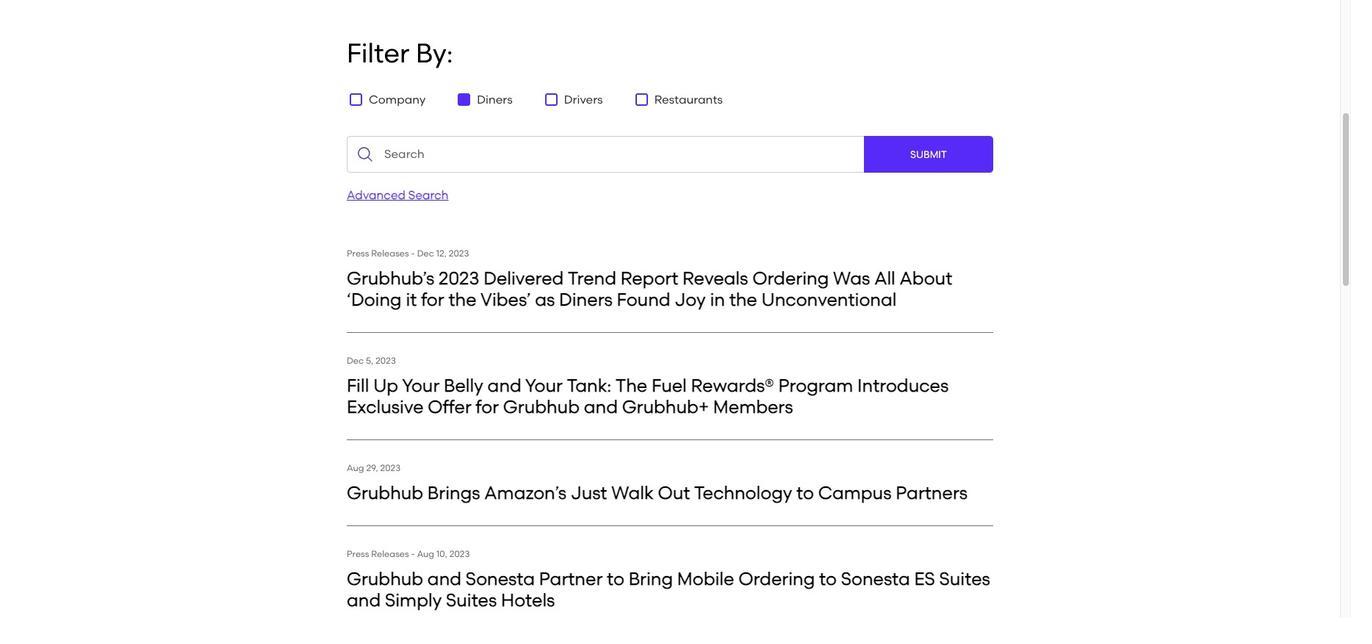 Task type: describe. For each thing, give the bounding box(es) containing it.
trend
[[568, 268, 617, 289]]

introduces
[[858, 375, 949, 396]]

press for grubhub's 2023 delivered trend report reveals ordering was all about 'doing it for the vibes' as diners found joy in the unconventional
[[347, 249, 369, 259]]

filter
[[347, 37, 410, 69]]

members
[[714, 396, 794, 418]]

amazon's
[[485, 482, 567, 504]]

grubhub and sonesta partner to bring mobile ordering to sonesta es suites and simply suites hotels link
[[347, 568, 991, 611]]

tank:
[[567, 375, 612, 396]]

1 your from the left
[[402, 375, 440, 396]]

Restaurants checkbox
[[633, 94, 655, 106]]

rewards®
[[691, 375, 775, 396]]

campus
[[819, 482, 892, 504]]

in
[[710, 289, 725, 310]]

filter by:
[[347, 37, 453, 69]]

2 the from the left
[[730, 289, 758, 310]]

the
[[616, 375, 648, 396]]

2023 right the 5,
[[376, 356, 396, 366]]

dec 5, 2023
[[347, 356, 396, 366]]

by:
[[416, 37, 453, 69]]

advanced search
[[347, 188, 449, 202]]

grubhub for and
[[347, 568, 424, 590]]

releases for grubhub's
[[371, 249, 409, 259]]

report
[[621, 268, 679, 289]]

delivered
[[484, 268, 564, 289]]

5,
[[366, 356, 374, 366]]

as
[[535, 289, 555, 310]]

fill up your belly and your tank: the fuel rewards® program introduces exclusive offer for grubhub and grubhub+ members link
[[347, 375, 949, 418]]

press releases - dec 12, 2023
[[347, 249, 469, 259]]

grubhub and sonesta partner to bring mobile ordering to sonesta es suites and simply suites hotels
[[347, 568, 991, 611]]

1 horizontal spatial suites
[[940, 568, 991, 590]]

2023 right 29,
[[380, 463, 401, 474]]

2 horizontal spatial to
[[820, 568, 837, 590]]

0 horizontal spatial suites
[[446, 590, 497, 611]]

0 horizontal spatial dec
[[347, 356, 364, 366]]

partners
[[896, 482, 968, 504]]

belly
[[444, 375, 484, 396]]

all
[[875, 268, 896, 289]]

company
[[369, 92, 426, 106]]

fill
[[347, 375, 369, 396]]

was
[[834, 268, 871, 289]]

offer
[[428, 396, 472, 418]]

and down "10,"
[[428, 568, 462, 590]]

'doing
[[347, 289, 402, 310]]

fuel
[[652, 375, 687, 396]]

12,
[[436, 249, 447, 259]]

vibes'
[[481, 289, 531, 310]]

1 horizontal spatial dec
[[417, 249, 434, 259]]

2023 right "10,"
[[450, 549, 470, 560]]

hotels
[[501, 590, 555, 611]]

grubhub+
[[622, 396, 709, 418]]

up
[[374, 375, 399, 396]]

press releases - aug 10, 2023
[[347, 549, 470, 560]]

and right belly
[[488, 375, 522, 396]]

about
[[900, 268, 953, 289]]

search
[[409, 188, 449, 202]]

advanced
[[347, 188, 406, 202]]



Task type: locate. For each thing, give the bounding box(es) containing it.
diners right as
[[559, 289, 613, 310]]

reveals
[[683, 268, 749, 289]]

2 your from the left
[[526, 375, 563, 396]]

1 horizontal spatial aug
[[417, 549, 435, 560]]

Diners checkbox
[[455, 94, 477, 106]]

it
[[406, 289, 417, 310]]

0 horizontal spatial the
[[449, 289, 477, 310]]

1 vertical spatial releases
[[371, 549, 409, 560]]

to
[[797, 482, 814, 504], [607, 568, 625, 590], [820, 568, 837, 590]]

joy
[[675, 289, 706, 310]]

- for grubhub
[[411, 549, 415, 560]]

1 horizontal spatial your
[[526, 375, 563, 396]]

0 vertical spatial dec
[[417, 249, 434, 259]]

the left vibes'
[[449, 289, 477, 310]]

0 vertical spatial press
[[347, 249, 369, 259]]

1 horizontal spatial for
[[476, 396, 499, 418]]

- left 12,
[[411, 249, 415, 259]]

0 horizontal spatial for
[[421, 289, 445, 310]]

dec left the 5,
[[347, 356, 364, 366]]

1 vertical spatial -
[[411, 549, 415, 560]]

grubhub inside the fill up your belly and your tank: the fuel rewards® program introduces exclusive offer for grubhub and grubhub+ members
[[503, 396, 580, 418]]

0 horizontal spatial aug
[[347, 463, 364, 474]]

grubhub
[[503, 396, 580, 418], [347, 482, 424, 504], [347, 568, 424, 590]]

advanced search link
[[347, 187, 449, 204]]

sonesta
[[466, 568, 535, 590], [841, 568, 911, 590]]

Company checkbox
[[347, 94, 369, 106]]

1 vertical spatial press
[[347, 549, 369, 560]]

restaurants
[[655, 92, 723, 106]]

for right it
[[421, 289, 445, 310]]

and
[[488, 375, 522, 396], [584, 396, 618, 418], [428, 568, 462, 590], [347, 590, 381, 611]]

0 vertical spatial grubhub
[[503, 396, 580, 418]]

2023
[[449, 249, 469, 259], [439, 268, 480, 289], [376, 356, 396, 366], [380, 463, 401, 474], [450, 549, 470, 560]]

aug 29, 2023
[[347, 463, 401, 474]]

bring
[[629, 568, 673, 590]]

your left tank:
[[526, 375, 563, 396]]

dec
[[417, 249, 434, 259], [347, 356, 364, 366]]

dec left 12,
[[417, 249, 434, 259]]

Drivers checkbox
[[542, 94, 564, 106]]

2 releases from the top
[[371, 549, 409, 560]]

program
[[779, 375, 854, 396]]

for inside grubhub's 2023 delivered trend report reveals ordering was all about 'doing it for the vibes' as diners found joy in the unconventional
[[421, 289, 445, 310]]

diners
[[477, 92, 513, 106], [559, 289, 613, 310]]

1 horizontal spatial sonesta
[[841, 568, 911, 590]]

2023 inside grubhub's 2023 delivered trend report reveals ordering was all about 'doing it for the vibes' as diners found joy in the unconventional
[[439, 268, 480, 289]]

- left "10,"
[[411, 549, 415, 560]]

aug left 29,
[[347, 463, 364, 474]]

your right up
[[402, 375, 440, 396]]

technology
[[694, 482, 793, 504]]

press for grubhub and sonesta partner to bring mobile ordering to sonesta es suites and simply suites hotels
[[347, 549, 369, 560]]

1 vertical spatial for
[[476, 396, 499, 418]]

10,
[[437, 549, 448, 560]]

for inside the fill up your belly and your tank: the fuel rewards® program introduces exclusive offer for grubhub and grubhub+ members
[[476, 396, 499, 418]]

2023 right 12,
[[449, 249, 469, 259]]

sonesta left partner
[[466, 568, 535, 590]]

releases up grubhub's
[[371, 249, 409, 259]]

and left simply
[[347, 590, 381, 611]]

found
[[617, 289, 671, 310]]

ordering left was
[[753, 268, 829, 289]]

for right offer
[[476, 396, 499, 418]]

releases for grubhub
[[371, 549, 409, 560]]

1 releases from the top
[[371, 249, 409, 259]]

0 vertical spatial diners
[[477, 92, 513, 106]]

releases
[[371, 249, 409, 259], [371, 549, 409, 560]]

0 vertical spatial -
[[411, 249, 415, 259]]

unconventional
[[762, 289, 897, 310]]

sonesta left 'es'
[[841, 568, 911, 590]]

es
[[915, 568, 936, 590]]

2023 down 12,
[[439, 268, 480, 289]]

1 horizontal spatial the
[[730, 289, 758, 310]]

just
[[571, 482, 608, 504]]

grubhub's 2023 delivered trend report reveals ordering was all about 'doing it for the vibes' as diners found joy in the unconventional link
[[347, 268, 953, 310]]

Search text field
[[347, 136, 864, 173]]

suites
[[940, 568, 991, 590], [446, 590, 497, 611]]

0 horizontal spatial your
[[402, 375, 440, 396]]

0 vertical spatial for
[[421, 289, 445, 310]]

suites right 'es'
[[940, 568, 991, 590]]

releases up simply
[[371, 549, 409, 560]]

aug left "10,"
[[417, 549, 435, 560]]

walk
[[612, 482, 654, 504]]

exclusive
[[347, 396, 424, 418]]

1 vertical spatial dec
[[347, 356, 364, 366]]

1 vertical spatial grubhub
[[347, 482, 424, 504]]

0 vertical spatial aug
[[347, 463, 364, 474]]

2 - from the top
[[411, 549, 415, 560]]

2 sonesta from the left
[[841, 568, 911, 590]]

grubhub for brings
[[347, 482, 424, 504]]

ordering
[[753, 268, 829, 289], [739, 568, 815, 590]]

out
[[658, 482, 690, 504]]

29,
[[366, 463, 378, 474]]

0 horizontal spatial sonesta
[[466, 568, 535, 590]]

and left grubhub+
[[584, 396, 618, 418]]

ordering right mobile
[[739, 568, 815, 590]]

0 vertical spatial releases
[[371, 249, 409, 259]]

1 - from the top
[[411, 249, 415, 259]]

grubhub inside grubhub and sonesta partner to bring mobile ordering to sonesta es suites and simply suites hotels
[[347, 568, 424, 590]]

grubhub's
[[347, 268, 435, 289]]

grubhub brings amazon's just walk out technology to campus partners link
[[347, 482, 968, 504]]

drivers
[[564, 92, 603, 106]]

-
[[411, 249, 415, 259], [411, 549, 415, 560]]

1 vertical spatial ordering
[[739, 568, 815, 590]]

2 press from the top
[[347, 549, 369, 560]]

the right in
[[730, 289, 758, 310]]

suites down "10,"
[[446, 590, 497, 611]]

grubhub brings amazon's just walk out technology to campus partners
[[347, 482, 968, 504]]

None submit
[[864, 136, 994, 173]]

1 horizontal spatial to
[[797, 482, 814, 504]]

- for grubhub's
[[411, 249, 415, 259]]

2 vertical spatial grubhub
[[347, 568, 424, 590]]

0 vertical spatial ordering
[[753, 268, 829, 289]]

diners inside grubhub's 2023 delivered trend report reveals ordering was all about 'doing it for the vibes' as diners found joy in the unconventional
[[559, 289, 613, 310]]

1 vertical spatial diners
[[559, 289, 613, 310]]

1 the from the left
[[449, 289, 477, 310]]

1 sonesta from the left
[[466, 568, 535, 590]]

for
[[421, 289, 445, 310], [476, 396, 499, 418]]

1 press from the top
[[347, 249, 369, 259]]

diners left the drivers checkbox
[[477, 92, 513, 106]]

fill up your belly and your tank: the fuel rewards® program introduces exclusive offer for grubhub and grubhub+ members
[[347, 375, 949, 418]]

press
[[347, 249, 369, 259], [347, 549, 369, 560]]

ordering inside grubhub's 2023 delivered trend report reveals ordering was all about 'doing it for the vibes' as diners found joy in the unconventional
[[753, 268, 829, 289]]

brings
[[428, 482, 480, 504]]

aug
[[347, 463, 364, 474], [417, 549, 435, 560]]

1 vertical spatial aug
[[417, 549, 435, 560]]

1 horizontal spatial diners
[[559, 289, 613, 310]]

mobile
[[678, 568, 735, 590]]

0 horizontal spatial diners
[[477, 92, 513, 106]]

partner
[[539, 568, 603, 590]]

grubhub's 2023 delivered trend report reveals ordering was all about 'doing it for the vibes' as diners found joy in the unconventional
[[347, 268, 953, 310]]

the
[[449, 289, 477, 310], [730, 289, 758, 310]]

ordering inside grubhub and sonesta partner to bring mobile ordering to sonesta es suites and simply suites hotels
[[739, 568, 815, 590]]

simply
[[385, 590, 442, 611]]

your
[[402, 375, 440, 396], [526, 375, 563, 396]]

0 horizontal spatial to
[[607, 568, 625, 590]]



Task type: vqa. For each thing, say whether or not it's contained in the screenshot.
Favorite
no



